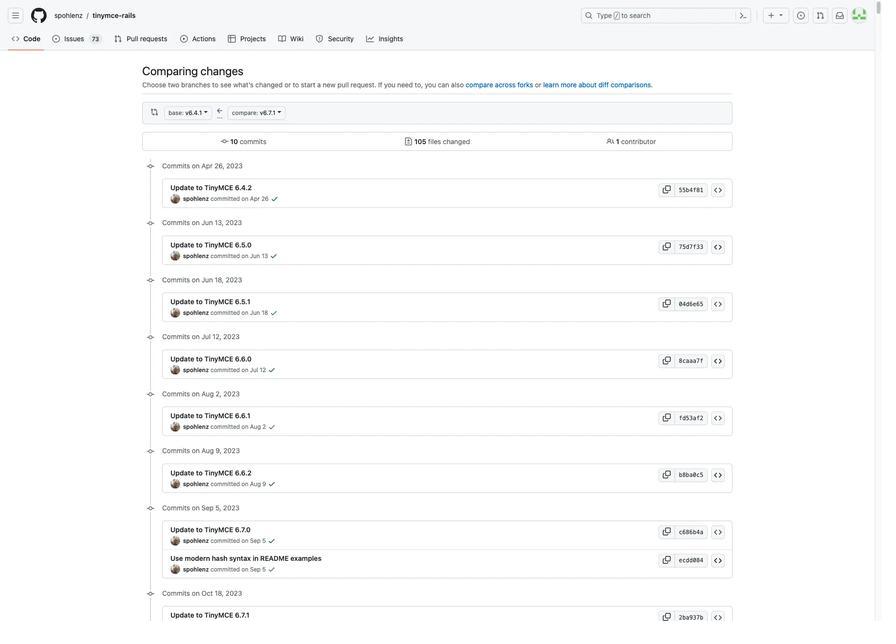 Task type: locate. For each thing, give the bounding box(es) containing it.
arrow left image
[[216, 107, 224, 115]]

2 committed from the top
[[211, 253, 240, 259]]

55b4f81
[[679, 187, 704, 194]]

1 5 from the top
[[262, 538, 266, 545]]

7 update from the top
[[170, 526, 194, 534]]

on down use modern hash syntax in readme examples link
[[242, 566, 248, 573]]

2 spohlenz committed on sep 5 from the top
[[183, 566, 266, 573]]

or left the learn
[[535, 81, 542, 89]]

2 copy the full sha image from the top
[[663, 243, 671, 251]]

0 horizontal spatial you
[[384, 81, 396, 89]]

git pull request image
[[817, 12, 825, 19], [114, 35, 122, 43]]

files
[[428, 137, 441, 145]]

code image
[[714, 186, 722, 194], [714, 529, 722, 537], [714, 557, 722, 565], [714, 614, 722, 622]]

base: v6.4.1
[[169, 110, 202, 116]]

5 for syntax
[[262, 566, 266, 573]]

update
[[170, 184, 194, 192], [170, 241, 194, 249], [170, 298, 194, 306], [170, 355, 194, 363], [170, 412, 194, 420], [170, 469, 194, 477], [170, 526, 194, 534], [170, 612, 194, 620]]

1 @spohlenz image from the top
[[170, 251, 180, 261]]

copy the full sha image
[[663, 300, 671, 308], [663, 556, 671, 564]]

18,
[[215, 276, 224, 284], [215, 590, 224, 598]]

comparing changes choose two branches to see what's changed or to start a new pull request.             if you need to, you can also compare across forks or learn more about diff comparisons .
[[142, 64, 653, 89]]

0 vertical spatial 5
[[262, 538, 266, 545]]

3 committed from the top
[[211, 310, 240, 316]]

0 vertical spatial apr
[[202, 162, 213, 170]]

committed for 6.5.0
[[211, 253, 240, 259]]

0 vertical spatial copy the full sha image
[[663, 300, 671, 308]]

git commit image for commits on sep 5, 2023
[[147, 505, 154, 513]]

changed right what's
[[255, 81, 283, 89]]

2 you from the left
[[425, 81, 436, 89]]

/ right type
[[615, 13, 619, 19]]

c686b4a
[[679, 529, 704, 536]]

2 git commit image from the top
[[147, 334, 154, 342]]

1 vertical spatial apr
[[250, 195, 260, 202]]

update down commits on apr 26, 2023
[[170, 184, 194, 192]]

copy the full sha image left "c686b4a"
[[663, 528, 671, 536]]

1 vertical spatial 5
[[262, 566, 266, 573]]

1 code image from the top
[[714, 186, 722, 194]]

4 update from the top
[[170, 355, 194, 363]]

to
[[622, 11, 628, 19], [212, 81, 219, 89], [293, 81, 299, 89], [196, 184, 203, 192], [196, 241, 203, 249], [196, 298, 203, 306], [196, 355, 203, 363], [196, 412, 203, 420], [196, 469, 203, 477], [196, 526, 203, 534], [196, 612, 203, 620]]

update down commits on aug 2, 2023
[[170, 412, 194, 420]]

see
[[220, 81, 231, 89]]

code image for use modern hash syntax in readme examples
[[714, 557, 722, 565]]

copy the full sha image for 6.6.1
[[663, 414, 671, 422]]

plus image
[[768, 12, 775, 19]]

2023 for commits on jun 18, 2023
[[226, 276, 242, 284]]

to down commits on apr 26, 2023
[[196, 184, 203, 192]]

code image for update to tinymce 6.6.2
[[714, 472, 722, 480]]

2 code image from the top
[[714, 529, 722, 537]]

request.
[[351, 81, 376, 89]]

jul
[[202, 333, 211, 341], [250, 367, 258, 373]]

8 commits from the top
[[162, 590, 190, 598]]

commits
[[162, 162, 190, 170], [162, 219, 190, 227], [162, 276, 190, 284], [162, 333, 190, 341], [162, 390, 190, 398], [162, 447, 190, 455], [162, 504, 190, 512], [162, 590, 190, 598]]

code image right ecdd084 link
[[714, 557, 722, 565]]

6.5.1
[[235, 298, 250, 306]]

spohlenz link down the update to tinymce 6.6.1 link
[[183, 424, 209, 430]]

code image right 55b4f81 link
[[714, 186, 722, 194]]

2 copy the full sha image from the top
[[663, 556, 671, 564]]

1 vertical spatial sep
[[250, 538, 261, 545]]

commits for commits on oct 18, 2023
[[162, 590, 190, 598]]

committed down hash
[[211, 566, 240, 573]]

learn
[[543, 81, 559, 89]]

code image right 8caaa7f link
[[714, 358, 722, 365]]

@spohlenz image up commits on aug 2, 2023
[[170, 365, 180, 375]]

/ inside spohlenz / tinymce-rails
[[87, 11, 89, 19]]

6 tinymce from the top
[[204, 469, 233, 477]]

sep for syntax
[[250, 566, 261, 573]]

18, for oct
[[215, 590, 224, 598]]

to left see
[[212, 81, 219, 89]]

commits up 'update to tinymce 6.5.0' link
[[162, 219, 190, 227]]

commits on apr 26, 2023
[[162, 162, 243, 170]]

8 committed from the top
[[211, 566, 240, 573]]

1 @spohlenz image from the top
[[170, 194, 180, 204]]

to down 'commits on jun 13, 2023'
[[196, 241, 203, 249]]

12
[[260, 367, 266, 373]]

spohlenz committed on sep 5 for hash
[[183, 566, 266, 573]]

1 copy the full sha image from the top
[[663, 300, 671, 308]]

2023 for commits on oct 18, 2023
[[226, 590, 242, 598]]

@spohlenz image for update to tinymce 6.5.1
[[170, 308, 180, 318]]

git commit image for commits on jun 18, 2023
[[147, 277, 154, 285]]

spohlenz up issues
[[54, 11, 83, 19]]

0 vertical spatial 7 / 7 checks ok image
[[271, 195, 278, 203]]

0 vertical spatial sep
[[202, 504, 214, 512]]

0 horizontal spatial changed
[[255, 81, 283, 89]]

commits for commits on apr 26, 2023
[[162, 162, 190, 170]]

git commit image
[[147, 220, 154, 228], [147, 334, 154, 342], [147, 448, 154, 456], [147, 590, 154, 598]]

update to tinymce 6.6.1
[[170, 412, 251, 420]]

/ left tinymce-
[[87, 11, 89, 19]]

7 commits from the top
[[162, 504, 190, 512]]

spohlenz for commits on aug 9, 2023
[[183, 481, 209, 488]]

@spohlenz image for update to tinymce 6.7.0
[[170, 536, 180, 546]]

committed down update to tinymce 6.5.1 link
[[211, 310, 240, 316]]

more
[[561, 81, 577, 89]]

list
[[51, 8, 575, 23]]

copy the full sha image left ecdd084
[[663, 556, 671, 564]]

13
[[262, 253, 268, 259]]

6 committed from the top
[[211, 481, 240, 488]]

if
[[378, 81, 382, 89]]

6 commits from the top
[[162, 447, 190, 455]]

code image for update to tinymce 6.7.0
[[714, 529, 722, 537]]

@spohlenz image down use
[[170, 565, 180, 574]]

copy the full sha image for 6.5.0
[[663, 243, 671, 251]]

update to tinymce 6.4.2
[[170, 184, 252, 192]]

git commit image for commits on apr 26, 2023
[[147, 163, 154, 170]]

1 vertical spatial 18,
[[215, 590, 224, 598]]

to for update to tinymce 6.4.2
[[196, 184, 203, 192]]

committed for syntax
[[211, 566, 240, 573]]

10 commits
[[230, 137, 267, 145]]

0 horizontal spatial /
[[87, 11, 89, 19]]

5 for 6.7.0
[[262, 538, 266, 545]]

contributor
[[621, 137, 656, 145]]

2023 right 9,
[[223, 447, 240, 455]]

55b4f81 link
[[675, 184, 708, 197]]

shield image
[[316, 35, 324, 43]]

type / to search
[[597, 11, 651, 19]]

aug
[[202, 390, 214, 398], [250, 424, 261, 430], [202, 447, 214, 455], [250, 481, 261, 488]]

4 commits from the top
[[162, 333, 190, 341]]

1 spohlenz committed on sep 5 from the top
[[183, 538, 266, 545]]

apr left 26 on the top of the page
[[250, 195, 260, 202]]

2023 for commits on sep 5, 2023
[[223, 504, 240, 512]]

2 5 from the top
[[262, 566, 266, 573]]

use modern hash syntax in readme examples
[[170, 555, 322, 563]]

update for update to tinymce 6.7.0
[[170, 526, 194, 534]]

1 horizontal spatial /
[[615, 13, 619, 19]]

@spohlenz image for update to tinymce 6.6.0
[[170, 365, 180, 375]]

commits for commits on aug 9, 2023
[[162, 447, 190, 455]]

/ inside type / to search
[[615, 13, 619, 19]]

sep for 6.7.0
[[250, 538, 261, 545]]

0 vertical spatial 18,
[[215, 276, 224, 284]]

7 tinymce from the top
[[204, 526, 233, 534]]

copy the full sha image for 6.7.0
[[663, 528, 671, 536]]

0 vertical spatial git pull request image
[[817, 12, 825, 19]]

tinymce up the "spohlenz committed on aug 9" at the bottom left of page
[[204, 469, 233, 477]]

copy the full sha image for update to tinymce 6.5.1
[[663, 300, 671, 308]]

13,
[[215, 219, 224, 227]]

04d6e65 link
[[675, 298, 708, 311]]

2 commits from the top
[[162, 219, 190, 227]]

105
[[414, 137, 426, 145]]

7 / 7 checks ok image right 12
[[268, 366, 276, 374]]

1 commits from the top
[[162, 162, 190, 170]]

1 horizontal spatial or
[[535, 81, 542, 89]]

@spohlenz image up 'commits on jun 13, 2023'
[[170, 194, 180, 204]]

1 vertical spatial git pull request image
[[114, 35, 122, 43]]

triangle down image
[[777, 11, 785, 19]]

update down commits on sep 5, 2023
[[170, 526, 194, 534]]

3 code image from the top
[[714, 557, 722, 565]]

commits for commits on jun 18, 2023
[[162, 276, 190, 284]]

75d7f33
[[679, 244, 704, 251]]

commits on aug 9, 2023
[[162, 447, 240, 455]]

...
[[217, 112, 223, 120]]

2023 right 26,
[[226, 162, 243, 170]]

apr left 26,
[[202, 162, 213, 170]]

6 update from the top
[[170, 469, 194, 477]]

update to tinymce 6.6.1 link
[[170, 412, 251, 420]]

2023 for commits on apr 26, 2023
[[226, 162, 243, 170]]

type
[[597, 11, 612, 19]]

3 update from the top
[[170, 298, 194, 306]]

insights link
[[362, 32, 408, 46]]

spohlenz for commits on apr 26, 2023
[[183, 195, 209, 202]]

7 / 7 checks ok image
[[270, 252, 278, 260], [270, 309, 278, 317], [268, 366, 276, 374], [268, 423, 276, 431], [268, 480, 276, 488], [268, 566, 276, 574]]

spohlenz down update to tinymce 6.5.1 link
[[183, 310, 209, 316]]

6.5.0
[[235, 241, 252, 249]]

5 tinymce from the top
[[204, 412, 233, 420]]

actions
[[192, 35, 216, 43]]

tinymce up 'spohlenz committed on jun 13'
[[204, 241, 233, 249]]

git commit image for commits on jun 13, 2023
[[147, 220, 154, 228]]

people image
[[607, 138, 614, 145]]

2 vertical spatial sep
[[250, 566, 261, 573]]

tinymce
[[204, 184, 233, 192], [204, 241, 233, 249], [204, 298, 233, 306], [204, 355, 233, 363], [204, 412, 233, 420], [204, 469, 233, 477], [204, 526, 233, 534], [204, 612, 233, 620]]

b8ba0c5 link
[[675, 469, 708, 482]]

git commit image
[[221, 138, 228, 145], [147, 163, 154, 170], [147, 277, 154, 285], [147, 391, 154, 399], [147, 505, 154, 513]]

1 18, from the top
[[215, 276, 224, 284]]

tinymce for 18,
[[204, 298, 233, 306]]

you
[[384, 81, 396, 89], [425, 81, 436, 89]]

3 @spohlenz image from the top
[[170, 565, 180, 574]]

2 @spohlenz image from the top
[[170, 308, 180, 318]]

code image right fd53af2 link
[[714, 415, 722, 422]]

7 / 7 checks ok image for 6.5.0
[[270, 252, 278, 260]]

5 copy the full sha image from the top
[[663, 471, 671, 479]]

copy the full sha image left 8caaa7f
[[663, 357, 671, 365]]

copy the full sha image left fd53af2
[[663, 414, 671, 422]]

5 down readme
[[262, 566, 266, 573]]

command palette image
[[740, 12, 747, 19]]

git commit image for commits on aug 9, 2023
[[147, 448, 154, 456]]

3 copy the full sha image from the top
[[663, 357, 671, 365]]

5 committed from the top
[[211, 424, 240, 430]]

spohlenz up modern
[[183, 538, 209, 545]]

update to tinymce 6.6.2 link
[[170, 469, 252, 477]]

pull
[[338, 81, 349, 89]]

commits up update to tinymce 6.5.1 link
[[162, 276, 190, 284]]

to for update to tinymce 6.7.1
[[196, 612, 203, 620]]

@spohlenz image up commits on sep 5, 2023
[[170, 479, 180, 489]]

3 tinymce from the top
[[204, 298, 233, 306]]

0 horizontal spatial or
[[285, 81, 291, 89]]

2 update from the top
[[170, 241, 194, 249]]

copy the full sha image left 04d6e65
[[663, 300, 671, 308]]

6 copy the full sha image from the top
[[663, 528, 671, 536]]

2 @spohlenz image from the top
[[170, 479, 180, 489]]

spohlenz link for commits on jun 18, 2023
[[183, 310, 209, 316]]

spohlenz link up issues
[[51, 8, 87, 23]]

12,
[[213, 333, 221, 341]]

1 vertical spatial spohlenz committed on sep 5
[[183, 566, 266, 573]]

1 git commit image from the top
[[147, 220, 154, 228]]

use modern hash syntax in readme examples link
[[170, 555, 322, 563]]

to down 'commits on jun 18, 2023' at the top left of page
[[196, 298, 203, 306]]

18, for jun
[[215, 276, 224, 284]]

git compare image
[[151, 108, 158, 116]]

tinymce left 6.7.1
[[204, 612, 233, 620]]

4 git commit image from the top
[[147, 590, 154, 598]]

rails
[[122, 11, 136, 19]]

2023 right "5,"
[[223, 504, 240, 512]]

spohlenz link down update to tinymce 6.6.0
[[183, 367, 209, 373]]

committed down update to tinymce 6.6.2 on the bottom of the page
[[211, 481, 240, 488]]

4 committed from the top
[[211, 367, 240, 373]]

@spohlenz image up commits on jul 12, 2023
[[170, 308, 180, 318]]

code image
[[12, 35, 19, 43], [714, 244, 722, 251], [714, 301, 722, 308], [714, 358, 722, 365], [714, 415, 722, 422], [714, 472, 722, 480]]

1 horizontal spatial jul
[[250, 367, 258, 373]]

1 vertical spatial @spohlenz image
[[170, 479, 180, 489]]

committed down update to tinymce 6.6.0
[[211, 367, 240, 373]]

@spohlenz image for update to tinymce 6.6.1
[[170, 422, 180, 432]]

18, up update to tinymce 6.5.1 link
[[215, 276, 224, 284]]

9,
[[216, 447, 222, 455]]

commits for commits on jun 13, 2023
[[162, 219, 190, 227]]

10
[[230, 137, 238, 145]]

to down commits on jul 12, 2023
[[196, 355, 203, 363]]

spohlenz link for commits on aug 2, 2023
[[183, 424, 209, 430]]

0 vertical spatial changed
[[255, 81, 283, 89]]

choose
[[142, 81, 166, 89]]

commits for commits on aug 2, 2023
[[162, 390, 190, 398]]

update to tinymce 6.6.2
[[170, 469, 252, 477]]

git pull request image left pull
[[114, 35, 122, 43]]

file diff image
[[405, 138, 413, 145]]

code image for update to tinymce 6.5.1
[[714, 301, 722, 308]]

to for update to tinymce 6.7.0
[[196, 526, 203, 534]]

2023 for commits on aug 9, 2023
[[223, 447, 240, 455]]

aug left 2,
[[202, 390, 214, 398]]

@spohlenz image
[[170, 251, 180, 261], [170, 479, 180, 489], [170, 565, 180, 574]]

1 horizontal spatial apr
[[250, 195, 260, 202]]

fd53af2
[[679, 415, 704, 422]]

to down commits on oct 18, 2023
[[196, 612, 203, 620]]

1 committed from the top
[[211, 195, 240, 202]]

0 horizontal spatial git pull request image
[[114, 35, 122, 43]]

18
[[262, 310, 268, 316]]

to for update to tinymce 6.6.2
[[196, 469, 203, 477]]

commits up the update to tinymce 6.6.1 link
[[162, 390, 190, 398]]

comparing
[[142, 64, 198, 78]]

committed down 'update to tinymce 6.5.0' link
[[211, 253, 240, 259]]

to for update to tinymce 6.6.1
[[196, 412, 203, 420]]

list containing spohlenz / tinymce-rails
[[51, 8, 575, 23]]

jun left 13,
[[202, 219, 213, 227]]

sep down in
[[250, 566, 261, 573]]

1 horizontal spatial you
[[425, 81, 436, 89]]

1 you from the left
[[384, 81, 396, 89]]

sep
[[202, 504, 214, 512], [250, 538, 261, 545], [250, 566, 261, 573]]

3 git commit image from the top
[[147, 448, 154, 456]]

git commit image for commits on oct 18, 2023
[[147, 590, 154, 598]]

on down 6.6.1
[[242, 424, 248, 430]]

to for update to tinymce 6.6.0
[[196, 355, 203, 363]]

spohlenz down update to tinymce 6.5.0 on the top of page
[[183, 253, 209, 259]]

2023 right 12,
[[223, 333, 240, 341]]

copy the full sha image
[[663, 186, 671, 194], [663, 243, 671, 251], [663, 357, 671, 365], [663, 414, 671, 422], [663, 471, 671, 479], [663, 528, 671, 536], [663, 614, 671, 621]]

2 vertical spatial @spohlenz image
[[170, 565, 180, 574]]

2 18, from the top
[[215, 590, 224, 598]]

on
[[192, 162, 200, 170], [242, 195, 248, 202], [192, 219, 200, 227], [242, 253, 248, 259], [192, 276, 200, 284], [242, 310, 248, 316], [192, 333, 200, 341], [242, 367, 248, 373], [192, 390, 200, 398], [242, 424, 248, 430], [192, 447, 200, 455], [242, 481, 248, 488], [192, 504, 200, 512], [242, 538, 248, 545], [242, 566, 248, 573], [192, 590, 200, 598]]

spohlenz committed on sep 5 down hash
[[183, 566, 266, 573]]

3 commits from the top
[[162, 276, 190, 284]]

7 / 7 checks ok image right 18 at the left
[[270, 309, 278, 317]]

learn more about diff comparisons link
[[543, 81, 651, 89]]

committed up hash
[[211, 538, 240, 545]]

code image for update to tinymce 6.6.1
[[714, 415, 722, 422]]

spohlenz link for commits on jun 13, 2023
[[183, 253, 209, 259]]

on left oct
[[192, 590, 200, 598]]

@spohlenz image for update to tinymce 6.4.2
[[170, 194, 180, 204]]

1 copy the full sha image from the top
[[663, 186, 671, 194]]

1 update from the top
[[170, 184, 194, 192]]

update to tinymce 6.5.1 link
[[170, 298, 250, 306]]

update for update to tinymce 6.6.1
[[170, 412, 194, 420]]

2023 right 2,
[[223, 390, 240, 398]]

copy the full sha image left b8ba0c5
[[663, 471, 671, 479]]

@spohlenz image
[[170, 194, 180, 204], [170, 308, 180, 318], [170, 365, 180, 375], [170, 422, 180, 432], [170, 536, 180, 546]]

search
[[630, 11, 651, 19]]

7 committed from the top
[[211, 538, 240, 545]]

committed down update to tinymce 6.4.2
[[211, 195, 240, 202]]

git commit image for commits on jul 12, 2023
[[147, 334, 154, 342]]

26
[[261, 195, 269, 202]]

1 vertical spatial copy the full sha image
[[663, 556, 671, 564]]

0 vertical spatial @spohlenz image
[[170, 251, 180, 261]]

update down commits on oct 18, 2023
[[170, 612, 194, 620]]

1 horizontal spatial git pull request image
[[817, 12, 825, 19]]

2023 up the 6.5.1
[[226, 276, 242, 284]]

wiki link
[[274, 32, 308, 46]]

commits up update to tinymce 6.4.2
[[162, 162, 190, 170]]

3 @spohlenz image from the top
[[170, 365, 180, 375]]

0 vertical spatial spohlenz committed on sep 5
[[183, 538, 266, 545]]

spohlenz link down update to tinymce 6.4.2
[[183, 195, 209, 202]]

5 update from the top
[[170, 412, 194, 420]]

2ba937b link
[[675, 611, 708, 622]]

aug left 9,
[[202, 447, 214, 455]]

7 / 7 checks ok image right 9
[[268, 480, 276, 488]]

code image right 75d7f33 link
[[714, 244, 722, 251]]

/
[[87, 11, 89, 19], [615, 13, 619, 19]]

7 / 7 checks ok image
[[271, 195, 278, 203], [268, 537, 276, 545]]

copy the full sha image left the 75d7f33
[[663, 243, 671, 251]]

sep left "5,"
[[202, 504, 214, 512]]

4 @spohlenz image from the top
[[170, 422, 180, 432]]

spohlenz down update to tinymce 6.4.2
[[183, 195, 209, 202]]

update down commits on aug 9, 2023
[[170, 469, 194, 477]]

2023 right 13,
[[226, 219, 242, 227]]

8 update from the top
[[170, 612, 194, 620]]

0 vertical spatial jul
[[202, 333, 211, 341]]

update down 'commits on jun 18, 2023' at the top left of page
[[170, 298, 194, 306]]

jul left 12
[[250, 367, 258, 373]]

code image right 2ba937b
[[714, 614, 722, 622]]

5 commits from the top
[[162, 390, 190, 398]]

5 @spohlenz image from the top
[[170, 536, 180, 546]]

2 tinymce from the top
[[204, 241, 233, 249]]

4 copy the full sha image from the top
[[663, 414, 671, 422]]

spohlenz down update to tinymce 6.6.2 link
[[183, 481, 209, 488]]

or
[[285, 81, 291, 89], [535, 81, 542, 89]]

copy the full sha image left 2ba937b
[[663, 614, 671, 621]]

on left 9,
[[192, 447, 200, 455]]

7 / 7 checks ok image right 26 on the top of the page
[[271, 195, 278, 203]]

2023 up 6.7.1
[[226, 590, 242, 598]]

1 horizontal spatial changed
[[443, 137, 470, 145]]

4 tinymce from the top
[[204, 355, 233, 363]]

7 / 7 checks ok image right 13
[[270, 252, 278, 260]]

git pull request image inside pull requests link
[[114, 35, 122, 43]]

8 tinymce from the top
[[204, 612, 233, 620]]

1 tinymce from the top
[[204, 184, 233, 192]]

8caaa7f link
[[675, 355, 708, 368]]

code image right c686b4a link
[[714, 529, 722, 537]]

1 vertical spatial 7 / 7 checks ok image
[[268, 537, 276, 545]]



Task type: describe. For each thing, give the bounding box(es) containing it.
copy the full sha image for 6.4.2
[[663, 186, 671, 194]]

spohlenz committed on sep 5 for tinymce
[[183, 538, 266, 545]]

spohlenz for commits on jun 13, 2023
[[183, 253, 209, 259]]

pull
[[127, 35, 138, 43]]

update to tinymce 6.7.0 link
[[170, 526, 251, 534]]

two
[[168, 81, 179, 89]]

aug left 2
[[250, 424, 261, 430]]

spohlenz for commits on jul 12, 2023
[[183, 367, 209, 373]]

on down 6.5.0 at the left top of the page
[[242, 253, 248, 259]]

on down 6.7.0
[[242, 538, 248, 545]]

projects link
[[224, 32, 271, 46]]

update to tinymce 6.7.0
[[170, 526, 251, 534]]

syntax
[[229, 555, 251, 563]]

8caaa7f
[[679, 358, 704, 365]]

spohlenz link for commits on jul 12, 2023
[[183, 367, 209, 373]]

git pull request image for issue opened icon
[[817, 12, 825, 19]]

aug left 9
[[250, 481, 261, 488]]

commits for commits on sep 5, 2023
[[162, 504, 190, 512]]

spohlenz for commits on jun 18, 2023
[[183, 310, 209, 316]]

need
[[397, 81, 413, 89]]

issues
[[64, 35, 84, 43]]

book image
[[278, 35, 286, 43]]

7 / 7 checks ok image for 6.6.2
[[268, 480, 276, 488]]

2,
[[216, 390, 222, 398]]

code
[[23, 35, 40, 43]]

.
[[651, 81, 653, 89]]

projects
[[240, 35, 266, 43]]

on left "5,"
[[192, 504, 200, 512]]

update to tinymce 6.7.1 link
[[170, 612, 250, 620]]

pull requests
[[127, 35, 167, 43]]

commits for commits on jul 12, 2023
[[162, 333, 190, 341]]

on left 13,
[[192, 219, 200, 227]]

committed for 6.6.0
[[211, 367, 240, 373]]

in
[[253, 555, 259, 563]]

also
[[451, 81, 464, 89]]

spohlenz committed on aug 2
[[183, 424, 266, 430]]

spohlenz link for commits on apr 26, 2023
[[183, 195, 209, 202]]

branches
[[181, 81, 210, 89]]

graph image
[[366, 35, 374, 43]]

/ for spohlenz
[[87, 11, 89, 19]]

update for update to tinymce 6.5.1
[[170, 298, 194, 306]]

to,
[[415, 81, 423, 89]]

2023 for commits on aug 2, 2023
[[223, 390, 240, 398]]

commits
[[240, 137, 267, 145]]

9
[[262, 481, 266, 488]]

code image left code
[[12, 35, 19, 43]]

spohlenz for commits on aug 2, 2023
[[183, 424, 209, 430]]

on down 6.6.2
[[242, 481, 248, 488]]

issue opened image
[[797, 12, 805, 19]]

6.6.1
[[235, 412, 251, 420]]

spohlenz inside spohlenz / tinymce-rails
[[54, 11, 83, 19]]

7 / 7 checks ok image for 6.5.1
[[270, 309, 278, 317]]

committed for 6.6.2
[[211, 481, 240, 488]]

105 files changed
[[414, 137, 470, 145]]

to for update to tinymce 6.5.0
[[196, 241, 203, 249]]

code image for update to tinymce 6.6.0
[[714, 358, 722, 365]]

update to tinymce 6.5.1
[[170, 298, 250, 306]]

committed for 6.4.2
[[211, 195, 240, 202]]

committed for 6.5.1
[[211, 310, 240, 316]]

6.4.2
[[235, 184, 252, 192]]

can
[[438, 81, 449, 89]]

tinymce for 12,
[[204, 355, 233, 363]]

wiki
[[290, 35, 304, 43]]

@spohlenz image for update to tinymce 6.5.0
[[170, 251, 180, 261]]

1 vertical spatial changed
[[443, 137, 470, 145]]

notifications image
[[836, 12, 844, 19]]

commits on oct 18, 2023
[[162, 590, 242, 598]]

update for update to tinymce 6.6.2
[[170, 469, 194, 477]]

b8ba0c5
[[679, 472, 704, 479]]

spohlenz committed on aug 9
[[183, 481, 266, 488]]

code image for update to tinymce 6.5.0
[[714, 244, 722, 251]]

on left 26,
[[192, 162, 200, 170]]

75d7f33 link
[[675, 241, 708, 254]]

homepage image
[[31, 8, 47, 23]]

on left 12,
[[192, 333, 200, 341]]

to left the search
[[622, 11, 628, 19]]

on up update to tinymce 6.5.1 link
[[192, 276, 200, 284]]

update to tinymce 6.4.2 link
[[170, 184, 252, 192]]

update for update to tinymce 6.7.1
[[170, 612, 194, 620]]

commits on jul 12, 2023
[[162, 333, 240, 341]]

update for update to tinymce 6.6.0
[[170, 355, 194, 363]]

modern
[[185, 555, 210, 563]]

update to tinymce 6.6.0 link
[[170, 355, 252, 363]]

on down 6.6.0 at the bottom of page
[[242, 367, 248, 373]]

73
[[92, 35, 99, 42]]

on down 6.4.2
[[242, 195, 248, 202]]

git commit image for commits on aug 2, 2023
[[147, 391, 154, 399]]

hash
[[212, 555, 228, 563]]

insights
[[379, 35, 403, 43]]

readme
[[260, 555, 289, 563]]

tinymce for 26,
[[204, 184, 233, 192]]

7 / 7 checks ok image for 6.6.1
[[268, 423, 276, 431]]

jun left 18 at the left
[[250, 310, 260, 316]]

git pull request image for issue opened image on the left of the page
[[114, 35, 122, 43]]

base:
[[169, 110, 184, 116]]

spohlenz link down modern
[[183, 566, 209, 573]]

4 code image from the top
[[714, 614, 722, 622]]

code image for update to tinymce 6.4.2
[[714, 186, 722, 194]]

tinymce for 13,
[[204, 241, 233, 249]]

jun up update to tinymce 6.5.1 link
[[202, 276, 213, 284]]

04d6e65
[[679, 301, 704, 308]]

@spohlenz image for use modern hash syntax in readme examples
[[170, 565, 180, 574]]

jun left 13
[[250, 253, 260, 259]]

0 horizontal spatial jul
[[202, 333, 211, 341]]

1 or from the left
[[285, 81, 291, 89]]

update to tinymce 6.5.0
[[170, 241, 252, 249]]

6.6.0
[[235, 355, 252, 363]]

compare
[[466, 81, 493, 89]]

on left 2,
[[192, 390, 200, 398]]

new
[[323, 81, 336, 89]]

v6.7.1
[[260, 110, 276, 116]]

comparisons
[[611, 81, 651, 89]]

2023 for commits on jul 12, 2023
[[223, 333, 240, 341]]

issue opened image
[[52, 35, 60, 43]]

commits on aug 2, 2023
[[162, 390, 240, 398]]

to left start
[[293, 81, 299, 89]]

2023 for commits on jun 13, 2023
[[226, 219, 242, 227]]

2
[[262, 424, 266, 430]]

spohlenz committed on jul 12
[[183, 367, 266, 373]]

copy the full sha image for use modern hash syntax in readme examples
[[663, 556, 671, 564]]

/ for type
[[615, 13, 619, 19]]

pull requests link
[[110, 32, 172, 46]]

play image
[[180, 35, 188, 43]]

security link
[[312, 32, 359, 46]]

on down the 6.5.1
[[242, 310, 248, 316]]

copy the full sha image for 6.6.0
[[663, 357, 671, 365]]

copy the full sha image for 6.6.2
[[663, 471, 671, 479]]

across
[[495, 81, 516, 89]]

what's
[[233, 81, 254, 89]]

update to tinymce 6.7.1
[[170, 612, 250, 620]]

tinymce for 9,
[[204, 469, 233, 477]]

update for update to tinymce 6.5.0
[[170, 241, 194, 249]]

6.7.1
[[235, 612, 250, 620]]

tinymce-
[[93, 11, 122, 19]]

committed for 6.6.1
[[211, 424, 240, 430]]

7 copy the full sha image from the top
[[663, 614, 671, 621]]

a
[[317, 81, 321, 89]]

security
[[328, 35, 354, 43]]

2ba937b
[[679, 615, 704, 621]]

changes
[[201, 64, 244, 78]]

7 / 7 checks ok image for syntax
[[268, 566, 276, 574]]

7 / 7 checks ok image for update to tinymce 6.4.2
[[271, 195, 278, 203]]

update to tinymce 6.5.0 link
[[170, 241, 252, 249]]

diff
[[599, 81, 609, 89]]

use
[[170, 555, 183, 563]]

examples
[[291, 555, 322, 563]]

tinymce for 2,
[[204, 412, 233, 420]]

spohlenz link up modern
[[183, 538, 209, 545]]

7 / 7 checks ok image for 6.6.0
[[268, 366, 276, 374]]

7 / 7 checks ok image for update to tinymce 6.7.0
[[268, 537, 276, 545]]

0 horizontal spatial apr
[[202, 162, 213, 170]]

to for update to tinymce 6.5.1
[[196, 298, 203, 306]]

spohlenz committed on jun 18
[[183, 310, 268, 316]]

6.7.0
[[235, 526, 251, 534]]

update for update to tinymce 6.4.2
[[170, 184, 194, 192]]

table image
[[228, 35, 236, 43]]

spohlenz committed on jun 13
[[183, 253, 268, 259]]

5,
[[216, 504, 221, 512]]

actions link
[[176, 32, 220, 46]]

2 or from the left
[[535, 81, 542, 89]]

spohlenz link for commits on aug 9, 2023
[[183, 481, 209, 488]]

start
[[301, 81, 315, 89]]

spohlenz / tinymce-rails
[[54, 11, 136, 19]]

committed for 6.7.0
[[211, 538, 240, 545]]

1 vertical spatial jul
[[250, 367, 258, 373]]

spohlenz down modern
[[183, 566, 209, 573]]

changed inside comparing changes choose two branches to see what's changed or to start a new pull request.             if you need to, you can also compare across forks or learn more about diff comparisons .
[[255, 81, 283, 89]]

v6.4.1
[[185, 110, 202, 116]]

ecdd084 link
[[675, 554, 708, 568]]

1 contributor
[[616, 137, 656, 145]]

@spohlenz image for update to tinymce 6.6.2
[[170, 479, 180, 489]]



Task type: vqa. For each thing, say whether or not it's contained in the screenshot.


